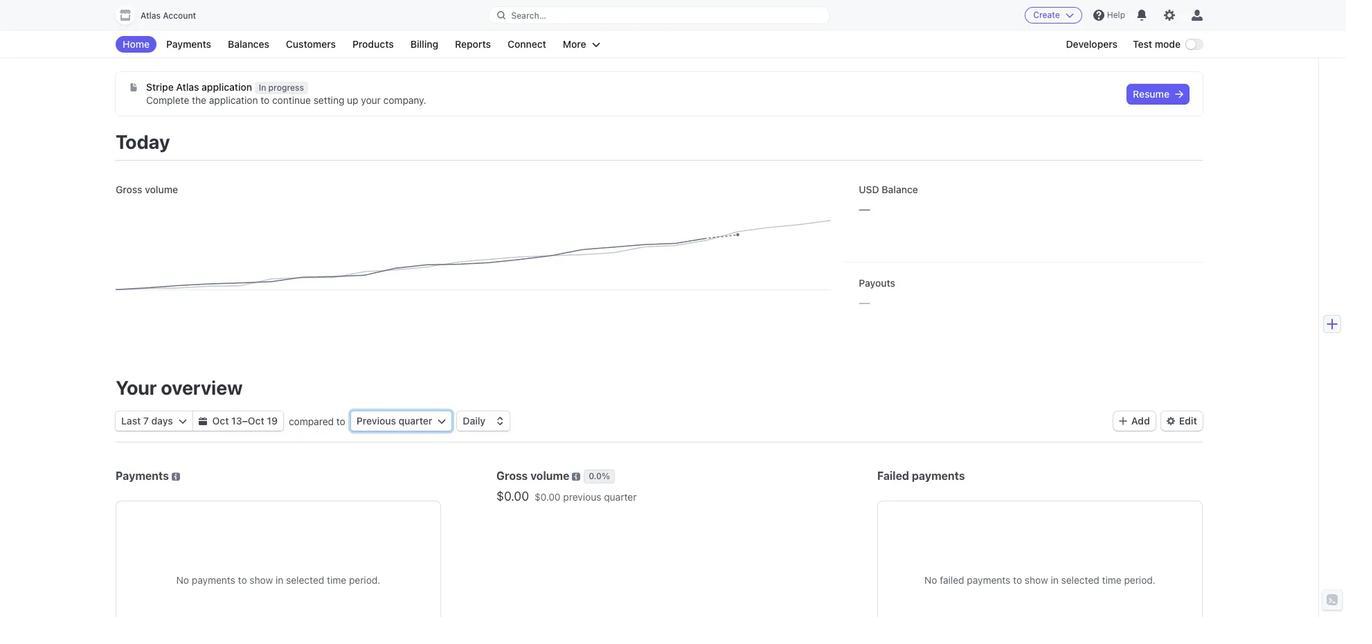 Task type: vqa. For each thing, say whether or not it's contained in the screenshot.
2nd SELECTED from the right
yes



Task type: describe. For each thing, give the bounding box(es) containing it.
failed
[[940, 574, 964, 586]]

mode
[[1155, 38, 1181, 50]]

0 vertical spatial volume
[[145, 184, 178, 195]]

up
[[347, 94, 358, 106]]

connect link
[[501, 36, 553, 53]]

overview
[[161, 376, 243, 399]]

today
[[116, 130, 170, 153]]

no for failed payments
[[925, 574, 937, 586]]

0 vertical spatial gross volume
[[116, 184, 178, 195]]

test mode
[[1133, 38, 1181, 50]]

home link
[[116, 36, 157, 53]]

atlas account
[[141, 10, 196, 21]]

connect
[[508, 38, 546, 50]]

1 vertical spatial application
[[209, 94, 258, 106]]

info image for gross volume
[[572, 473, 580, 481]]

svg image for last 7 days
[[178, 417, 187, 425]]

balances link
[[221, 36, 276, 53]]

Search… search field
[[489, 7, 829, 24]]

Search… text field
[[489, 7, 829, 24]]

developers
[[1066, 38, 1118, 50]]

compared to
[[289, 415, 345, 427]]

oct 13 – oct 19
[[212, 415, 278, 427]]

0 vertical spatial gross
[[116, 184, 142, 195]]

the
[[192, 94, 206, 106]]

add
[[1131, 415, 1150, 427]]

previous
[[357, 415, 396, 427]]

your
[[116, 376, 157, 399]]

0.0%
[[589, 471, 610, 481]]

quarter inside $0.00 $0.00 previous quarter
[[604, 491, 637, 503]]

— inside payouts —
[[859, 294, 871, 310]]

add button
[[1113, 411, 1156, 431]]

to inside stripe atlas application in progress complete the application to continue setting up your company.
[[261, 94, 270, 106]]

atlas account button
[[116, 6, 210, 25]]

more
[[563, 38, 586, 50]]

1 horizontal spatial gross
[[497, 470, 528, 482]]

7
[[143, 415, 149, 427]]

payments for failed
[[912, 470, 965, 482]]

toolbar containing add
[[1113, 411, 1203, 431]]

reports
[[455, 38, 491, 50]]

compared
[[289, 415, 334, 427]]

2 in from the left
[[1051, 574, 1059, 586]]

svg image for resume
[[1175, 90, 1184, 98]]

0 horizontal spatial $0.00
[[497, 489, 529, 503]]

company.
[[383, 94, 426, 106]]

stripe
[[146, 81, 174, 93]]

2 time period. from the left
[[1102, 574, 1156, 586]]

balances
[[228, 38, 269, 50]]

help
[[1107, 10, 1125, 20]]

search…
[[511, 10, 546, 20]]

2 oct from the left
[[248, 415, 264, 427]]

payments link
[[159, 36, 218, 53]]

usd balance —
[[859, 184, 918, 217]]

— inside usd balance —
[[859, 201, 871, 217]]

1 selected from the left
[[286, 574, 324, 586]]

balance
[[882, 184, 918, 195]]

previous quarter
[[357, 415, 432, 427]]

test
[[1133, 38, 1152, 50]]

19
[[267, 415, 278, 427]]

1 horizontal spatial gross volume
[[497, 470, 570, 482]]

atlas inside stripe atlas application in progress complete the application to continue setting up your company.
[[176, 81, 199, 93]]

0 vertical spatial application
[[202, 81, 252, 93]]

last 7 days button
[[116, 411, 192, 431]]

progress
[[268, 82, 304, 93]]

1 horizontal spatial volume
[[531, 470, 570, 482]]

notifications image
[[1136, 10, 1147, 21]]

edit
[[1179, 415, 1197, 427]]

billing link
[[404, 36, 445, 53]]



Task type: locate. For each thing, give the bounding box(es) containing it.
oct left 13
[[212, 415, 229, 427]]

1 horizontal spatial svg image
[[199, 417, 207, 425]]

1 oct from the left
[[212, 415, 229, 427]]

setting
[[314, 94, 344, 106]]

gross
[[116, 184, 142, 195], [497, 470, 528, 482]]

more button
[[556, 36, 607, 53]]

info image down days on the left
[[172, 473, 180, 481]]

0 horizontal spatial svg image
[[178, 417, 187, 425]]

no for payments
[[176, 574, 189, 586]]

1 vertical spatial gross
[[497, 470, 528, 482]]

— down usd
[[859, 201, 871, 217]]

1 horizontal spatial show
[[1025, 574, 1048, 586]]

info image
[[172, 473, 180, 481], [572, 473, 580, 481]]

billing
[[410, 38, 438, 50]]

1 horizontal spatial quarter
[[604, 491, 637, 503]]

1 vertical spatial gross volume
[[497, 470, 570, 482]]

1 horizontal spatial in
[[1051, 574, 1059, 586]]

0 horizontal spatial svg image
[[130, 83, 138, 91]]

reports link
[[448, 36, 498, 53]]

0 horizontal spatial gross
[[116, 184, 142, 195]]

last
[[121, 415, 141, 427]]

1 show from the left
[[250, 574, 273, 586]]

svg image right days on the left
[[178, 417, 187, 425]]

0 horizontal spatial atlas
[[141, 10, 161, 21]]

gross up $0.00 $0.00 previous quarter
[[497, 470, 528, 482]]

selected
[[286, 574, 324, 586], [1061, 574, 1100, 586]]

your overview
[[116, 376, 243, 399]]

no failed payments to show in selected time period.
[[925, 574, 1156, 586]]

application up the
[[202, 81, 252, 93]]

application right the
[[209, 94, 258, 106]]

1 in from the left
[[276, 574, 283, 586]]

–
[[242, 415, 248, 427]]

0 horizontal spatial quarter
[[399, 415, 432, 427]]

quarter right previous on the bottom of the page
[[399, 415, 432, 427]]

0 horizontal spatial show
[[250, 574, 273, 586]]

help button
[[1088, 4, 1131, 26]]

—
[[859, 201, 871, 217], [859, 294, 871, 310]]

oct
[[212, 415, 229, 427], [248, 415, 264, 427]]

1 vertical spatial —
[[859, 294, 871, 310]]

$0.00 inside $0.00 $0.00 previous quarter
[[535, 491, 561, 503]]

customers
[[286, 38, 336, 50]]

in
[[276, 574, 283, 586], [1051, 574, 1059, 586]]

0 horizontal spatial gross volume
[[116, 184, 178, 195]]

last 7 days
[[121, 415, 173, 427]]

application
[[202, 81, 252, 93], [209, 94, 258, 106]]

1 horizontal spatial $0.00
[[535, 491, 561, 503]]

0 horizontal spatial time period.
[[327, 574, 380, 586]]

2 info image from the left
[[572, 473, 580, 481]]

atlas up the
[[176, 81, 199, 93]]

gross down "today"
[[116, 184, 142, 195]]

edit button
[[1161, 411, 1203, 431]]

0 horizontal spatial no
[[176, 574, 189, 586]]

svg image inside last 7 days popup button
[[178, 417, 187, 425]]

previous
[[563, 491, 601, 503]]

svg image inside resume link
[[1175, 90, 1184, 98]]

0 vertical spatial —
[[859, 201, 871, 217]]

create button
[[1025, 7, 1082, 24]]

1 horizontal spatial svg image
[[1175, 90, 1184, 98]]

1 vertical spatial svg image
[[178, 417, 187, 425]]

1 horizontal spatial payments
[[912, 470, 965, 482]]

1 info image from the left
[[172, 473, 180, 481]]

1 horizontal spatial atlas
[[176, 81, 199, 93]]

1 time period. from the left
[[327, 574, 380, 586]]

2 show from the left
[[1025, 574, 1048, 586]]

payments down the account
[[166, 38, 211, 50]]

resume
[[1133, 88, 1170, 100]]

0 horizontal spatial payments
[[192, 574, 235, 586]]

2 selected from the left
[[1061, 574, 1100, 586]]

$0.00 $0.00 previous quarter
[[497, 489, 637, 503]]

gross volume down "today"
[[116, 184, 178, 195]]

failed payments
[[877, 470, 965, 482]]

payments for no
[[192, 574, 235, 586]]

svg image inside previous quarter popup button
[[438, 417, 446, 425]]

gross volume up $0.00 $0.00 previous quarter
[[497, 470, 570, 482]]

1 vertical spatial quarter
[[604, 491, 637, 503]]

atlas
[[141, 10, 161, 21], [176, 81, 199, 93]]

$0.00
[[497, 489, 529, 503], [535, 491, 561, 503]]

time period.
[[327, 574, 380, 586], [1102, 574, 1156, 586]]

usd
[[859, 184, 879, 195]]

atlas inside button
[[141, 10, 161, 21]]

quarter inside previous quarter popup button
[[399, 415, 432, 427]]

show
[[250, 574, 273, 586], [1025, 574, 1048, 586]]

0 horizontal spatial selected
[[286, 574, 324, 586]]

days
[[151, 415, 173, 427]]

0 horizontal spatial oct
[[212, 415, 229, 427]]

0 vertical spatial quarter
[[399, 415, 432, 427]]

svg image
[[1175, 90, 1184, 98], [178, 417, 187, 425]]

developers link
[[1059, 36, 1125, 53]]

2 horizontal spatial svg image
[[438, 417, 446, 425]]

0 vertical spatial atlas
[[141, 10, 161, 21]]

atlas left the account
[[141, 10, 161, 21]]

previous quarter button
[[351, 411, 452, 431]]

in
[[259, 82, 266, 93]]

1 vertical spatial payments
[[116, 470, 169, 482]]

create
[[1033, 10, 1060, 20]]

1 vertical spatial volume
[[531, 470, 570, 482]]

1 horizontal spatial oct
[[248, 415, 264, 427]]

svg image right resume
[[1175, 90, 1184, 98]]

— down payouts on the top right of the page
[[859, 294, 871, 310]]

no payments to show in selected time period.
[[176, 574, 380, 586]]

1 horizontal spatial info image
[[572, 473, 580, 481]]

quarter
[[399, 415, 432, 427], [604, 491, 637, 503]]

0 horizontal spatial info image
[[172, 473, 180, 481]]

svg image
[[130, 83, 138, 91], [199, 417, 207, 425], [438, 417, 446, 425]]

products
[[352, 38, 394, 50]]

1 horizontal spatial time period.
[[1102, 574, 1156, 586]]

figure
[[116, 221, 831, 290], [116, 221, 831, 290]]

payouts
[[859, 277, 895, 289]]

1 horizontal spatial selected
[[1061, 574, 1100, 586]]

svg image right previous quarter
[[438, 417, 446, 425]]

payments
[[912, 470, 965, 482], [192, 574, 235, 586], [967, 574, 1011, 586]]

info image for payments
[[172, 473, 180, 481]]

gross volume
[[116, 184, 178, 195], [497, 470, 570, 482]]

2 horizontal spatial payments
[[967, 574, 1011, 586]]

13
[[231, 415, 242, 427]]

0 horizontal spatial in
[[276, 574, 283, 586]]

1 horizontal spatial no
[[925, 574, 937, 586]]

2 — from the top
[[859, 294, 871, 310]]

account
[[163, 10, 196, 21]]

your
[[361, 94, 381, 106]]

1 no from the left
[[176, 574, 189, 586]]

failed
[[877, 470, 909, 482]]

payouts —
[[859, 277, 895, 310]]

svg image left stripe
[[130, 83, 138, 91]]

0 vertical spatial payments
[[166, 38, 211, 50]]

volume down "today"
[[145, 184, 178, 195]]

home
[[123, 38, 150, 50]]

continue
[[272, 94, 311, 106]]

info image up previous
[[572, 473, 580, 481]]

oct left 19
[[248, 415, 264, 427]]

customers link
[[279, 36, 343, 53]]

stripe atlas application in progress complete the application to continue setting up your company.
[[146, 81, 426, 106]]

products link
[[346, 36, 401, 53]]

0 horizontal spatial volume
[[145, 184, 178, 195]]

1 — from the top
[[859, 201, 871, 217]]

volume
[[145, 184, 178, 195], [531, 470, 570, 482]]

payments
[[166, 38, 211, 50], [116, 470, 169, 482]]

volume up $0.00 $0.00 previous quarter
[[531, 470, 570, 482]]

0 vertical spatial svg image
[[1175, 90, 1184, 98]]

1 vertical spatial atlas
[[176, 81, 199, 93]]

complete
[[146, 94, 189, 106]]

resume link
[[1127, 84, 1189, 104]]

payments down 7
[[116, 470, 169, 482]]

quarter down the 0.0%
[[604, 491, 637, 503]]

svg image down "overview" on the left of the page
[[199, 417, 207, 425]]

2 no from the left
[[925, 574, 937, 586]]

to
[[261, 94, 270, 106], [336, 415, 345, 427], [238, 574, 247, 586], [1013, 574, 1022, 586]]

no
[[176, 574, 189, 586], [925, 574, 937, 586]]

toolbar
[[1113, 411, 1203, 431]]



